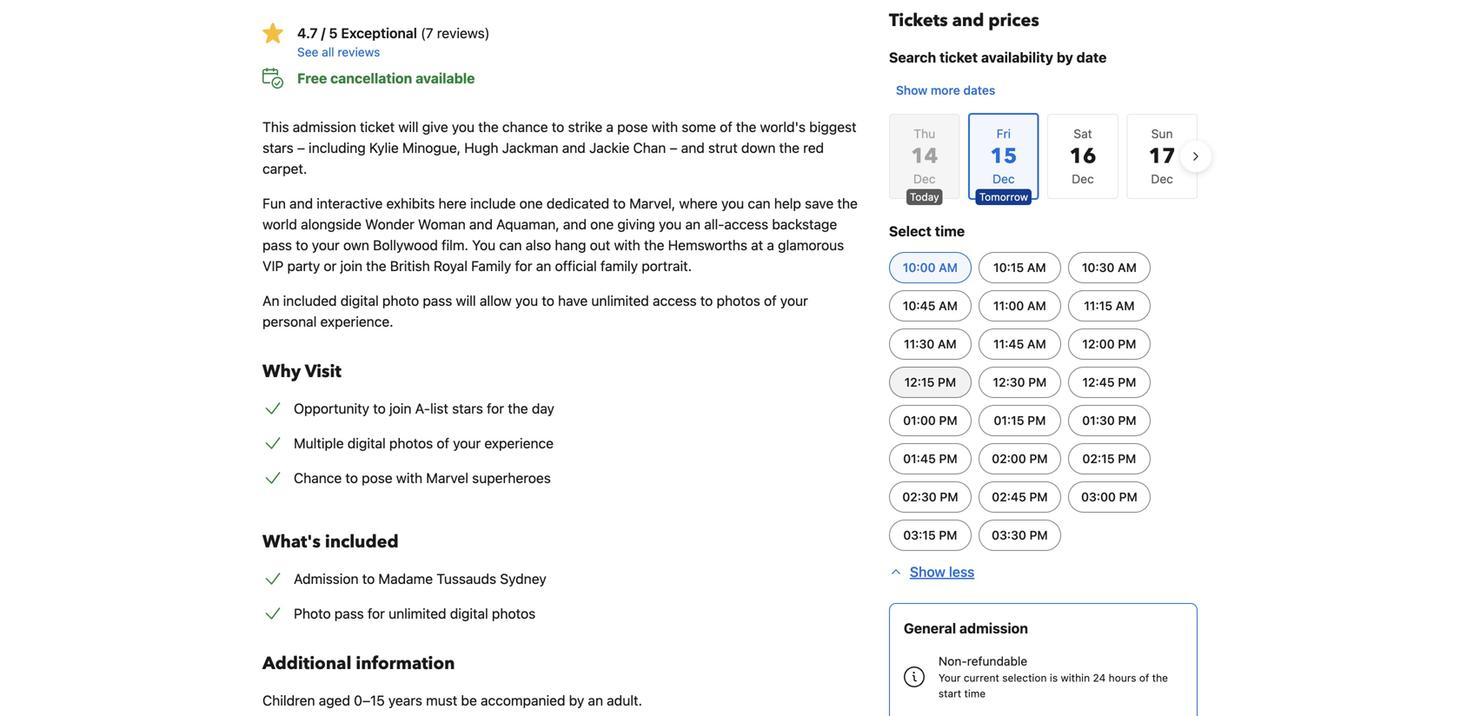 Task type: describe. For each thing, give the bounding box(es) containing it.
children
[[263, 692, 315, 709]]

am for 10:00 am
[[939, 260, 958, 275]]

out
[[590, 237, 611, 253]]

of inside this admission ticket will give you the chance to strike a pose with some of the world's biggest stars – including kylie minogue, hugh jackman and jackie chan – and strut down the red carpet.
[[720, 119, 733, 135]]

pm for 02:00 pm
[[1030, 452, 1048, 466]]

17
[[1149, 142, 1176, 171]]

of inside non-refundable your current selection is within 24 hours of the start time
[[1140, 672, 1150, 684]]

select time
[[889, 223, 965, 240]]

02:30 pm
[[903, 490, 959, 504]]

strut
[[708, 140, 738, 156]]

pm for 01:30 pm
[[1118, 413, 1137, 428]]

pm for 01:45 pm
[[939, 452, 958, 466]]

1 horizontal spatial pass
[[335, 606, 364, 622]]

sat 16 dec
[[1070, 126, 1097, 186]]

personal
[[263, 313, 317, 330]]

official
[[555, 258, 597, 274]]

and down dedicated
[[563, 216, 587, 233]]

12:45
[[1083, 375, 1115, 389]]

thu
[[914, 126, 936, 141]]

pm for 12:45 pm
[[1118, 375, 1137, 389]]

14
[[911, 142, 938, 171]]

01:45
[[903, 452, 936, 466]]

unlimited inside an included digital photo pass will allow you to have unlimited access to photos of your personal experience.
[[592, 293, 649, 309]]

am for 11:00 am
[[1028, 299, 1047, 313]]

the inside non-refundable your current selection is within 24 hours of the start time
[[1153, 672, 1168, 684]]

is
[[1050, 672, 1058, 684]]

sydney
[[500, 571, 547, 587]]

photos inside an included digital photo pass will allow you to have unlimited access to photos of your personal experience.
[[717, 293, 761, 309]]

to up 'party'
[[296, 237, 308, 253]]

dates
[[964, 83, 996, 97]]

thu 14 dec today
[[910, 126, 939, 203]]

family
[[601, 258, 638, 274]]

0 vertical spatial time
[[935, 223, 965, 240]]

years
[[388, 692, 422, 709]]

dedicated
[[547, 195, 610, 212]]

pm for 02:30 pm
[[940, 490, 959, 504]]

vip
[[263, 258, 284, 274]]

list
[[430, 400, 449, 417]]

jackie
[[589, 140, 630, 156]]

pass inside an included digital photo pass will allow you to have unlimited access to photos of your personal experience.
[[423, 293, 452, 309]]

royal
[[434, 258, 468, 274]]

free cancellation available
[[297, 70, 475, 87]]

additional information
[[263, 652, 455, 676]]

multiple digital photos of your experience
[[294, 435, 554, 452]]

11:00 am
[[994, 299, 1047, 313]]

accompanied
[[481, 692, 566, 709]]

24
[[1093, 672, 1106, 684]]

you inside an included digital photo pass will allow you to have unlimited access to photos of your personal experience.
[[515, 293, 538, 309]]

admission for general
[[960, 620, 1028, 637]]

and right fun
[[290, 195, 313, 212]]

0 horizontal spatial with
[[396, 470, 423, 486]]

5
[[329, 25, 338, 41]]

photo
[[382, 293, 419, 309]]

jackman
[[502, 140, 559, 156]]

0 horizontal spatial for
[[368, 606, 385, 622]]

your inside an included digital photo pass will allow you to have unlimited access to photos of your personal experience.
[[780, 293, 808, 309]]

01:15
[[994, 413, 1025, 428]]

free
[[297, 70, 327, 87]]

pm for 02:45 pm
[[1030, 490, 1048, 504]]

join inside fun and interactive exhibits here include one dedicated to marvel, where you can help save the world alongside wonder woman and aquaman, and one giving you an all-access backstage pass to your own bollywood film. you can also hang out with the hemsworths at a glamorous vip party or join the british royal family for an official family portrait.
[[340, 258, 363, 274]]

12:30 pm
[[993, 375, 1047, 389]]

help
[[774, 195, 801, 212]]

to left "madame"
[[362, 571, 375, 587]]

selection
[[1003, 672, 1047, 684]]

family
[[471, 258, 511, 274]]

why visit
[[263, 360, 341, 384]]

a inside this admission ticket will give you the chance to strike a pose with some of the world's biggest stars – including kylie minogue, hugh jackman and jackie chan – and strut down the red carpet.
[[606, 119, 614, 135]]

pm for 03:30 pm
[[1030, 528, 1048, 542]]

11:15
[[1084, 299, 1113, 313]]

1 vertical spatial digital
[[348, 435, 386, 452]]

0 vertical spatial by
[[1057, 49, 1074, 66]]

digital inside an included digital photo pass will allow you to have unlimited access to photos of your personal experience.
[[341, 293, 379, 309]]

region containing 14
[[875, 106, 1212, 207]]

aged
[[319, 692, 350, 709]]

included for what's
[[325, 530, 399, 554]]

have
[[558, 293, 588, 309]]

the up hugh
[[478, 119, 499, 135]]

tickets and prices
[[889, 9, 1040, 33]]

with inside fun and interactive exhibits here include one dedicated to marvel, where you can help save the world alongside wonder woman and aquaman, and one giving you an all-access backstage pass to your own bollywood film. you can also hang out with the hemsworths at a glamorous vip party or join the british royal family for an official family portrait.
[[614, 237, 641, 253]]

this admission ticket will give you the chance to strike a pose with some of the world's biggest stars – including kylie minogue, hugh jackman and jackie chan – and strut down the red carpet.
[[263, 119, 857, 177]]

02:45
[[992, 490, 1026, 504]]

01:15 pm
[[994, 413, 1046, 428]]

be
[[461, 692, 477, 709]]

see
[[297, 45, 319, 59]]

1 horizontal spatial your
[[453, 435, 481, 452]]

marvel,
[[630, 195, 676, 212]]

chance to pose with marvel superheroes
[[294, 470, 551, 486]]

adult.
[[607, 692, 642, 709]]

12:00 pm
[[1083, 337, 1137, 351]]

date
[[1077, 49, 1107, 66]]

show for show less
[[910, 564, 946, 580]]

dec for 16
[[1072, 172, 1094, 186]]

stars inside this admission ticket will give you the chance to strike a pose with some of the world's biggest stars – including kylie minogue, hugh jackman and jackie chan – and strut down the red carpet.
[[263, 140, 294, 156]]

reviews
[[338, 45, 380, 59]]

02:30
[[903, 490, 937, 504]]

party
[[287, 258, 320, 274]]

refundable
[[967, 654, 1028, 669]]

1 vertical spatial by
[[569, 692, 584, 709]]

show less
[[910, 564, 975, 580]]

visit
[[305, 360, 341, 384]]

hours
[[1109, 672, 1137, 684]]

photo
[[294, 606, 331, 622]]

the up portrait.
[[644, 237, 665, 253]]

10:00
[[903, 260, 936, 275]]

and down strike
[[562, 140, 586, 156]]

children aged 0–15 years must be accompanied by an adult.
[[263, 692, 642, 709]]

of down list
[[437, 435, 449, 452]]

superheroes
[[472, 470, 551, 486]]

backstage
[[772, 216, 837, 233]]

show for show more dates
[[896, 83, 928, 97]]

pm for 12:30 pm
[[1029, 375, 1047, 389]]

0 vertical spatial an
[[685, 216, 701, 233]]

to right chance
[[346, 470, 358, 486]]

11:00
[[994, 299, 1024, 313]]

pm for 12:15 pm
[[938, 375, 956, 389]]

sun 17 dec
[[1149, 126, 1176, 186]]

you up the all-
[[722, 195, 744, 212]]

sun
[[1152, 126, 1173, 141]]

a inside fun and interactive exhibits here include one dedicated to marvel, where you can help save the world alongside wonder woman and aquaman, and one giving you an all-access backstage pass to your own bollywood film. you can also hang out with the hemsworths at a glamorous vip party or join the british royal family for an official family portrait.
[[767, 237, 774, 253]]

pm for 01:00 pm
[[939, 413, 958, 428]]

pm for 01:15 pm
[[1028, 413, 1046, 428]]

kylie
[[369, 140, 399, 156]]

hang
[[555, 237, 586, 253]]

search ticket availability by date
[[889, 49, 1107, 66]]

1 horizontal spatial photos
[[492, 606, 536, 622]]

12:15
[[905, 375, 935, 389]]

photo pass for unlimited digital photos
[[294, 606, 536, 622]]

02:15
[[1083, 452, 1115, 466]]

aquaman,
[[497, 216, 560, 233]]

pm for 03:00 pm
[[1119, 490, 1138, 504]]

some
[[682, 119, 716, 135]]



Task type: locate. For each thing, give the bounding box(es) containing it.
the up down
[[736, 119, 757, 135]]

(7
[[421, 25, 433, 41]]

unlimited down admission to madame tussauds sydney
[[389, 606, 446, 622]]

pm right 03:15 on the right
[[939, 528, 958, 542]]

10:15 am
[[994, 260, 1046, 275]]

prices
[[989, 9, 1040, 33]]

am right 10:45
[[939, 299, 958, 313]]

– up carpet. at the top left of page
[[297, 140, 305, 156]]

admission up including on the top
[[293, 119, 356, 135]]

access inside fun and interactive exhibits here include one dedicated to marvel, where you can help save the world alongside wonder woman and aquaman, and one giving you an all-access backstage pass to your own bollywood film. you can also hang out with the hemsworths at a glamorous vip party or join the british royal family for an official family portrait.
[[725, 216, 769, 233]]

an included digital photo pass will allow you to have unlimited access to photos of your personal experience.
[[263, 293, 808, 330]]

am for 11:15 am
[[1116, 299, 1135, 313]]

ticket up the kylie
[[360, 119, 395, 135]]

ticket inside this admission ticket will give you the chance to strike a pose with some of the world's biggest stars – including kylie minogue, hugh jackman and jackie chan – and strut down the red carpet.
[[360, 119, 395, 135]]

admission inside this admission ticket will give you the chance to strike a pose with some of the world's biggest stars – including kylie minogue, hugh jackman and jackie chan – and strut down the red carpet.
[[293, 119, 356, 135]]

hemsworths
[[668, 237, 748, 253]]

and down some
[[681, 140, 705, 156]]

can
[[748, 195, 771, 212], [499, 237, 522, 253]]

with up 'family'
[[614, 237, 641, 253]]

0 horizontal spatial join
[[340, 258, 363, 274]]

0 horizontal spatial a
[[606, 119, 614, 135]]

world's
[[760, 119, 806, 135]]

for
[[515, 258, 533, 274], [487, 400, 504, 417], [368, 606, 385, 622]]

am right 11:15
[[1116, 299, 1135, 313]]

photos
[[717, 293, 761, 309], [389, 435, 433, 452], [492, 606, 536, 622]]

2 vertical spatial an
[[588, 692, 603, 709]]

and
[[952, 9, 984, 33], [562, 140, 586, 156], [681, 140, 705, 156], [290, 195, 313, 212], [469, 216, 493, 233], [563, 216, 587, 233]]

to inside this admission ticket will give you the chance to strike a pose with some of the world's biggest stars – including kylie minogue, hugh jackman and jackie chan – and strut down the red carpet.
[[552, 119, 565, 135]]

one
[[520, 195, 543, 212], [590, 216, 614, 233]]

pm right "01:00"
[[939, 413, 958, 428]]

1 horizontal spatial with
[[614, 237, 641, 253]]

an
[[263, 293, 279, 309]]

10:15
[[994, 260, 1024, 275]]

reviews)
[[437, 25, 490, 41]]

1 vertical spatial one
[[590, 216, 614, 233]]

you right allow
[[515, 293, 538, 309]]

1 vertical spatial time
[[965, 688, 986, 700]]

an left "adult."
[[588, 692, 603, 709]]

02:00
[[992, 452, 1027, 466]]

1 horizontal spatial access
[[725, 216, 769, 233]]

for up experience
[[487, 400, 504, 417]]

0 horizontal spatial stars
[[263, 140, 294, 156]]

4.7
[[297, 25, 318, 41]]

1 horizontal spatial for
[[487, 400, 504, 417]]

portrait.
[[642, 258, 692, 274]]

pm right "12:15"
[[938, 375, 956, 389]]

1 vertical spatial can
[[499, 237, 522, 253]]

1 – from the left
[[297, 140, 305, 156]]

2 vertical spatial digital
[[450, 606, 488, 622]]

a
[[606, 119, 614, 135], [767, 237, 774, 253]]

am right 11:30
[[938, 337, 957, 351]]

pm right 02:15
[[1118, 452, 1137, 466]]

show inside the 'show less' button
[[910, 564, 946, 580]]

1 horizontal spatial will
[[456, 293, 476, 309]]

the right hours
[[1153, 672, 1168, 684]]

pm right 12:30
[[1029, 375, 1047, 389]]

time down current
[[965, 688, 986, 700]]

12:45 pm
[[1083, 375, 1137, 389]]

1 horizontal spatial can
[[748, 195, 771, 212]]

you up hugh
[[452, 119, 475, 135]]

0 vertical spatial photos
[[717, 293, 761, 309]]

will left allow
[[456, 293, 476, 309]]

available
[[416, 70, 475, 87]]

to left a-
[[373, 400, 386, 417]]

0 vertical spatial digital
[[341, 293, 379, 309]]

chance
[[294, 470, 342, 486]]

0 horizontal spatial one
[[520, 195, 543, 212]]

1 horizontal spatial admission
[[960, 620, 1028, 637]]

pm right 02:30
[[940, 490, 959, 504]]

0 vertical spatial with
[[652, 119, 678, 135]]

11:45 am
[[994, 337, 1047, 351]]

your down glamorous
[[780, 293, 808, 309]]

included inside an included digital photo pass will allow you to have unlimited access to photos of your personal experience.
[[283, 293, 337, 309]]

including
[[309, 140, 366, 156]]

dec
[[914, 172, 936, 186], [1072, 172, 1094, 186], [1151, 172, 1174, 186]]

0 horizontal spatial ticket
[[360, 119, 395, 135]]

03:15 pm
[[904, 528, 958, 542]]

2 horizontal spatial with
[[652, 119, 678, 135]]

a up jackie
[[606, 119, 614, 135]]

and left prices
[[952, 9, 984, 33]]

1 horizontal spatial unlimited
[[592, 293, 649, 309]]

01:30
[[1083, 413, 1115, 428]]

access up at
[[725, 216, 769, 233]]

pass inside fun and interactive exhibits here include one dedicated to marvel, where you can help save the world alongside wonder woman and aquaman, and one giving you an all-access backstage pass to your own bollywood film. you can also hang out with the hemsworths at a glamorous vip party or join the british royal family for an official family portrait.
[[263, 237, 292, 253]]

dec inside the sat 16 dec
[[1072, 172, 1094, 186]]

of inside an included digital photo pass will allow you to have unlimited access to photos of your personal experience.
[[764, 293, 777, 309]]

red
[[803, 140, 824, 156]]

pm right 01:15
[[1028, 413, 1046, 428]]

03:15
[[904, 528, 936, 542]]

0 vertical spatial unlimited
[[592, 293, 649, 309]]

0 vertical spatial a
[[606, 119, 614, 135]]

region
[[875, 106, 1212, 207]]

am right 11:45
[[1028, 337, 1047, 351]]

pm right 12:45 on the bottom
[[1118, 375, 1137, 389]]

2 vertical spatial photos
[[492, 606, 536, 622]]

01:45 pm
[[903, 452, 958, 466]]

an down also
[[536, 258, 551, 274]]

your up or
[[312, 237, 340, 253]]

01:00 pm
[[903, 413, 958, 428]]

digital down tussauds
[[450, 606, 488, 622]]

0 horizontal spatial your
[[312, 237, 340, 253]]

with up chan
[[652, 119, 678, 135]]

4.7 / 5 exceptional (7 reviews) see all reviews
[[297, 25, 490, 59]]

strike
[[568, 119, 603, 135]]

dec inside sun 17 dec
[[1151, 172, 1174, 186]]

2 vertical spatial with
[[396, 470, 423, 486]]

of up strut
[[720, 119, 733, 135]]

join left a-
[[389, 400, 412, 417]]

woman
[[418, 216, 466, 233]]

today
[[910, 191, 939, 203]]

access
[[725, 216, 769, 233], [653, 293, 697, 309]]

0 vertical spatial will
[[398, 119, 419, 135]]

biggest
[[810, 119, 857, 135]]

1 vertical spatial pose
[[362, 470, 393, 486]]

experience.
[[320, 313, 393, 330]]

am for 10:15 am
[[1027, 260, 1046, 275]]

a right at
[[767, 237, 774, 253]]

2 horizontal spatial your
[[780, 293, 808, 309]]

2 horizontal spatial dec
[[1151, 172, 1174, 186]]

you inside this admission ticket will give you the chance to strike a pose with some of the world's biggest stars – including kylie minogue, hugh jackman and jackie chan – and strut down the red carpet.
[[452, 119, 475, 135]]

admission up refundable
[[960, 620, 1028, 637]]

01:30 pm
[[1083, 413, 1137, 428]]

less
[[949, 564, 975, 580]]

dec for 14
[[914, 172, 936, 186]]

1 horizontal spatial one
[[590, 216, 614, 233]]

non-refundable your current selection is within 24 hours of the start time
[[939, 654, 1168, 700]]

the left day
[[508, 400, 528, 417]]

photos down at
[[717, 293, 761, 309]]

digital right multiple
[[348, 435, 386, 452]]

join right or
[[340, 258, 363, 274]]

2 horizontal spatial photos
[[717, 293, 761, 309]]

show left the less
[[910, 564, 946, 580]]

with down multiple digital photos of your experience
[[396, 470, 423, 486]]

interactive
[[317, 195, 383, 212]]

2 horizontal spatial an
[[685, 216, 701, 233]]

0 horizontal spatial photos
[[389, 435, 433, 452]]

digital up experience.
[[341, 293, 379, 309]]

your up marvel
[[453, 435, 481, 452]]

alongside
[[301, 216, 362, 233]]

access down portrait.
[[653, 293, 697, 309]]

search
[[889, 49, 936, 66]]

1 horizontal spatial ticket
[[940, 49, 978, 66]]

0 horizontal spatial admission
[[293, 119, 356, 135]]

0 horizontal spatial by
[[569, 692, 584, 709]]

1 vertical spatial admission
[[960, 620, 1028, 637]]

0 vertical spatial admission
[[293, 119, 356, 135]]

2 vertical spatial pass
[[335, 606, 364, 622]]

pass
[[263, 237, 292, 253], [423, 293, 452, 309], [335, 606, 364, 622]]

can right you
[[499, 237, 522, 253]]

dec down 16
[[1072, 172, 1094, 186]]

sat
[[1074, 126, 1092, 141]]

0 vertical spatial show
[[896, 83, 928, 97]]

2 vertical spatial for
[[368, 606, 385, 622]]

pose
[[617, 119, 648, 135], [362, 470, 393, 486]]

included up the admission
[[325, 530, 399, 554]]

pm right 02:45
[[1030, 490, 1048, 504]]

pm
[[1118, 337, 1137, 351], [938, 375, 956, 389], [1029, 375, 1047, 389], [1118, 375, 1137, 389], [939, 413, 958, 428], [1028, 413, 1046, 428], [1118, 413, 1137, 428], [939, 452, 958, 466], [1030, 452, 1048, 466], [1118, 452, 1137, 466], [940, 490, 959, 504], [1030, 490, 1048, 504], [1119, 490, 1138, 504], [939, 528, 958, 542], [1030, 528, 1048, 542]]

will inside this admission ticket will give you the chance to strike a pose with some of the world's biggest stars – including kylie minogue, hugh jackman and jackie chan – and strut down the red carpet.
[[398, 119, 419, 135]]

general admission
[[904, 620, 1028, 637]]

an left the all-
[[685, 216, 701, 233]]

1 horizontal spatial –
[[670, 140, 678, 156]]

where
[[679, 195, 718, 212]]

1 vertical spatial show
[[910, 564, 946, 580]]

1 vertical spatial photos
[[389, 435, 433, 452]]

for inside fun and interactive exhibits here include one dedicated to marvel, where you can help save the world alongside wonder woman and aquaman, and one giving you an all-access backstage pass to your own bollywood film. you can also hang out with the hemsworths at a glamorous vip party or join the british royal family for an official family portrait.
[[515, 258, 533, 274]]

pm for 12:00 pm
[[1118, 337, 1137, 351]]

1 vertical spatial unlimited
[[389, 606, 446, 622]]

will left give
[[398, 119, 419, 135]]

one up aquaman,
[[520, 195, 543, 212]]

1 vertical spatial with
[[614, 237, 641, 253]]

am right 11:00
[[1028, 299, 1047, 313]]

photos up chance to pose with marvel superheroes
[[389, 435, 433, 452]]

am for 10:45 am
[[939, 299, 958, 313]]

the down own
[[366, 258, 387, 274]]

0 horizontal spatial –
[[297, 140, 305, 156]]

0 horizontal spatial unlimited
[[389, 606, 446, 622]]

show down search
[[896, 83, 928, 97]]

pm right 03:00
[[1119, 490, 1138, 504]]

ticket up show more dates
[[940, 49, 978, 66]]

pm right 01:30
[[1118, 413, 1137, 428]]

time right select
[[935, 223, 965, 240]]

0 vertical spatial for
[[515, 258, 533, 274]]

pose inside this admission ticket will give you the chance to strike a pose with some of the world's biggest stars – including kylie minogue, hugh jackman and jackie chan – and strut down the red carpet.
[[617, 119, 648, 135]]

dec down the 17
[[1151, 172, 1174, 186]]

1 vertical spatial included
[[325, 530, 399, 554]]

photos down sydney
[[492, 606, 536, 622]]

of right hours
[[1140, 672, 1150, 684]]

10:30 am
[[1082, 260, 1137, 275]]

pose down multiple digital photos of your experience
[[362, 470, 393, 486]]

0 vertical spatial ticket
[[940, 49, 978, 66]]

what's included
[[263, 530, 399, 554]]

03:30
[[992, 528, 1027, 542]]

to down hemsworths
[[701, 293, 713, 309]]

03:30 pm
[[992, 528, 1048, 542]]

1 vertical spatial access
[[653, 293, 697, 309]]

1 horizontal spatial by
[[1057, 49, 1074, 66]]

exceptional
[[341, 25, 417, 41]]

pm for 03:15 pm
[[939, 528, 958, 542]]

1 vertical spatial an
[[536, 258, 551, 274]]

3 dec from the left
[[1151, 172, 1174, 186]]

additional
[[263, 652, 352, 676]]

am right 10:15
[[1027, 260, 1046, 275]]

pm right 03:30
[[1030, 528, 1048, 542]]

1 horizontal spatial an
[[588, 692, 603, 709]]

unlimited down 'family'
[[592, 293, 649, 309]]

dec inside thu 14 dec today
[[914, 172, 936, 186]]

1 vertical spatial for
[[487, 400, 504, 417]]

fun
[[263, 195, 286, 212]]

one up the out
[[590, 216, 614, 233]]

1 horizontal spatial pose
[[617, 119, 648, 135]]

giving
[[618, 216, 655, 233]]

0 vertical spatial included
[[283, 293, 337, 309]]

stars right list
[[452, 400, 483, 417]]

of
[[720, 119, 733, 135], [764, 293, 777, 309], [437, 435, 449, 452], [1140, 672, 1150, 684]]

can left the help
[[748, 195, 771, 212]]

pm right 12:00
[[1118, 337, 1137, 351]]

british
[[390, 258, 430, 274]]

wonder
[[365, 216, 415, 233]]

1 vertical spatial join
[[389, 400, 412, 417]]

am for 11:30 am
[[938, 337, 957, 351]]

– right chan
[[670, 140, 678, 156]]

1 vertical spatial stars
[[452, 400, 483, 417]]

unlimited
[[592, 293, 649, 309], [389, 606, 446, 622]]

your inside fun and interactive exhibits here include one dedicated to marvel, where you can help save the world alongside wonder woman and aquaman, and one giving you an all-access backstage pass to your own bollywood film. you can also hang out with the hemsworths at a glamorous vip party or join the british royal family for an official family portrait.
[[312, 237, 340, 253]]

the right save
[[838, 195, 858, 212]]

0 horizontal spatial can
[[499, 237, 522, 253]]

0–15
[[354, 692, 385, 709]]

16
[[1070, 142, 1097, 171]]

all
[[322, 45, 334, 59]]

dec for 17
[[1151, 172, 1174, 186]]

marvel
[[426, 470, 469, 486]]

1 vertical spatial pass
[[423, 293, 452, 309]]

am right the 10:00
[[939, 260, 958, 275]]

your
[[939, 672, 961, 684]]

hugh
[[465, 140, 499, 156]]

01:00
[[903, 413, 936, 428]]

2 dec from the left
[[1072, 172, 1094, 186]]

tussauds
[[437, 571, 496, 587]]

2 horizontal spatial pass
[[423, 293, 452, 309]]

by left date
[[1057, 49, 1074, 66]]

0 vertical spatial join
[[340, 258, 363, 274]]

0 vertical spatial pose
[[617, 119, 648, 135]]

show inside show more dates button
[[896, 83, 928, 97]]

current
[[964, 672, 1000, 684]]

0 horizontal spatial an
[[536, 258, 551, 274]]

1 dec from the left
[[914, 172, 936, 186]]

2 – from the left
[[670, 140, 678, 156]]

to left have
[[542, 293, 555, 309]]

time inside non-refundable your current selection is within 24 hours of the start time
[[965, 688, 986, 700]]

included for an
[[283, 293, 337, 309]]

admission
[[294, 571, 359, 587]]

time
[[935, 223, 965, 240], [965, 688, 986, 700]]

with inside this admission ticket will give you the chance to strike a pose with some of the world's biggest stars – including kylie minogue, hugh jackman and jackie chan – and strut down the red carpet.
[[652, 119, 678, 135]]

1 horizontal spatial stars
[[452, 400, 483, 417]]

02:00 pm
[[992, 452, 1048, 466]]

this
[[263, 119, 289, 135]]

pm right 01:45
[[939, 452, 958, 466]]

access inside an included digital photo pass will allow you to have unlimited access to photos of your personal experience.
[[653, 293, 697, 309]]

1 vertical spatial will
[[456, 293, 476, 309]]

the down world's
[[779, 140, 800, 156]]

admission for this
[[293, 119, 356, 135]]

0 vertical spatial pass
[[263, 237, 292, 253]]

here
[[439, 195, 467, 212]]

by left "adult."
[[569, 692, 584, 709]]

0 vertical spatial stars
[[263, 140, 294, 156]]

1 vertical spatial a
[[767, 237, 774, 253]]

10:45
[[903, 299, 936, 313]]

1 horizontal spatial dec
[[1072, 172, 1094, 186]]

digital
[[341, 293, 379, 309], [348, 435, 386, 452], [450, 606, 488, 622]]

your
[[312, 237, 340, 253], [780, 293, 808, 309], [453, 435, 481, 452]]

down
[[741, 140, 776, 156]]

0 horizontal spatial will
[[398, 119, 419, 135]]

1 vertical spatial your
[[780, 293, 808, 309]]

am for 11:45 am
[[1028, 337, 1047, 351]]

you
[[472, 237, 496, 253]]

0 horizontal spatial pass
[[263, 237, 292, 253]]

madame
[[379, 571, 433, 587]]

2 horizontal spatial for
[[515, 258, 533, 274]]

to up giving
[[613, 195, 626, 212]]

0 vertical spatial can
[[748, 195, 771, 212]]

dec up today
[[914, 172, 936, 186]]

you down marvel,
[[659, 216, 682, 233]]

pm for 02:15 pm
[[1118, 452, 1137, 466]]

0 horizontal spatial pose
[[362, 470, 393, 486]]

information
[[356, 652, 455, 676]]

0 vertical spatial your
[[312, 237, 340, 253]]

and up you
[[469, 216, 493, 233]]

0 vertical spatial one
[[520, 195, 543, 212]]

1 horizontal spatial join
[[389, 400, 412, 417]]

0 horizontal spatial access
[[653, 293, 697, 309]]

1 horizontal spatial a
[[767, 237, 774, 253]]

pm right 02:00
[[1030, 452, 1048, 466]]

1 vertical spatial ticket
[[360, 119, 395, 135]]

0 horizontal spatial dec
[[914, 172, 936, 186]]

am for 10:30 am
[[1118, 260, 1137, 275]]

2 vertical spatial your
[[453, 435, 481, 452]]

or
[[324, 258, 337, 274]]

will inside an included digital photo pass will allow you to have unlimited access to photos of your personal experience.
[[456, 293, 476, 309]]

included up personal on the top of the page
[[283, 293, 337, 309]]

for down "madame"
[[368, 606, 385, 622]]

what's
[[263, 530, 321, 554]]

0 vertical spatial access
[[725, 216, 769, 233]]



Task type: vqa. For each thing, say whether or not it's contained in the screenshot.
travel
no



